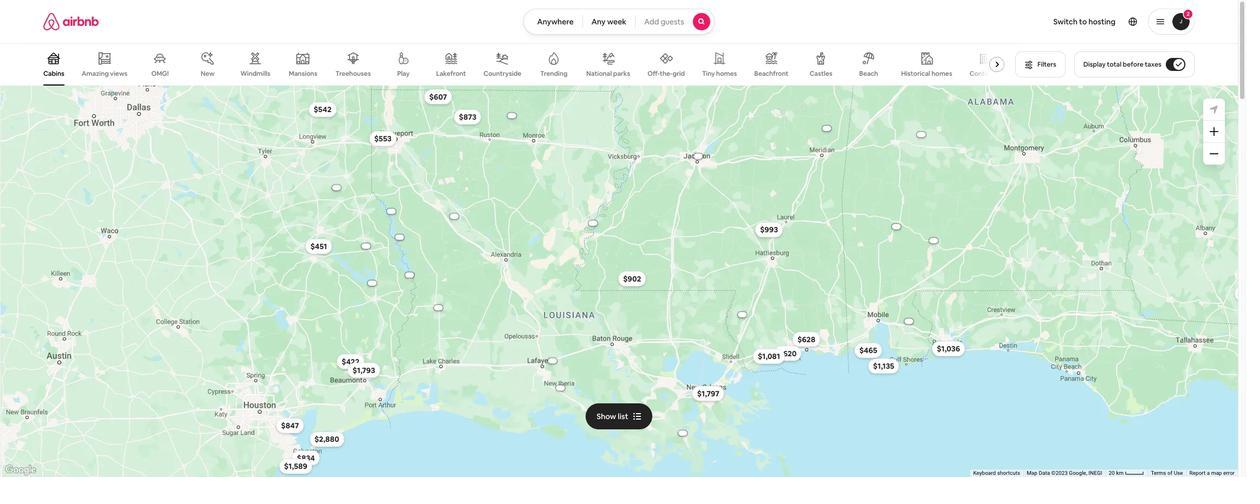 Task type: vqa. For each thing, say whether or not it's contained in the screenshot.
list
yes



Task type: describe. For each thing, give the bounding box(es) containing it.
lakefront
[[436, 69, 466, 78]]

keyboard
[[974, 471, 996, 476]]

$451 button
[[305, 239, 332, 254]]

$1,589 button
[[279, 459, 312, 474]]

switch
[[1054, 17, 1078, 27]]

$422
[[341, 357, 359, 367]]

historical homes
[[902, 69, 953, 78]]

historical
[[902, 69, 931, 78]]

$847 button
[[276, 418, 304, 433]]

$834 button
[[292, 451, 320, 466]]

group containing amazing views
[[43, 43, 1009, 86]]

$1,797 button
[[692, 386, 724, 401]]

$1,036 $620
[[779, 344, 960, 358]]

national parks
[[587, 69, 630, 78]]

shortcuts
[[998, 471, 1021, 476]]

$542
[[314, 105, 331, 114]]

national
[[587, 69, 612, 78]]

show list
[[597, 412, 629, 421]]

$1,036
[[937, 344, 960, 354]]

$422 button
[[337, 354, 364, 369]]

homes for historical homes
[[932, 69, 953, 78]]

map data ©2023 google, inegi
[[1027, 471, 1103, 476]]

$628 button
[[793, 332, 820, 347]]

total
[[1108, 60, 1122, 69]]

$1,589
[[284, 462, 307, 471]]

beach
[[860, 69, 879, 78]]

display total before taxes
[[1084, 60, 1162, 69]]

views
[[110, 69, 128, 78]]

$607 $542
[[314, 92, 447, 114]]

any week
[[592, 17, 627, 27]]

before
[[1123, 60, 1144, 69]]

$1,793 button
[[348, 363, 380, 378]]

of
[[1168, 471, 1173, 476]]

$465 button
[[855, 343, 882, 358]]

new
[[201, 69, 215, 78]]

$2,249
[[405, 273, 414, 277]]

trending
[[540, 69, 568, 78]]

list
[[618, 412, 629, 421]]

$902
[[623, 274, 641, 284]]

map
[[1027, 471, 1038, 476]]

switch to hosting link
[[1047, 10, 1123, 33]]

treehouses
[[336, 69, 371, 78]]

$847
[[281, 421, 299, 431]]

terms
[[1151, 471, 1167, 476]]

keyboard shortcuts
[[974, 471, 1021, 476]]

©2023
[[1052, 471, 1068, 476]]

filters
[[1038, 60, 1057, 69]]

google map
showing 118 stays. region
[[0, 86, 1247, 478]]

amazing
[[82, 69, 109, 78]]

windmills
[[241, 69, 270, 78]]

to
[[1080, 17, 1087, 27]]

homes for tiny homes
[[717, 69, 737, 78]]

the-
[[660, 69, 673, 78]]

20 km
[[1109, 471, 1125, 476]]

$1,793
[[352, 365, 375, 375]]

$1,081
[[758, 352, 780, 361]]

$1,135 button
[[868, 359, 899, 374]]

$2,880 button
[[310, 432, 344, 447]]

keyboard shortcuts button
[[974, 470, 1021, 478]]

$553
[[374, 134, 391, 143]]

$1,797
[[697, 389, 719, 398]]

$834
[[297, 453, 315, 463]]

week
[[607, 17, 627, 27]]

inegi
[[1089, 471, 1103, 476]]



Task type: locate. For each thing, give the bounding box(es) containing it.
grid
[[673, 69, 685, 78]]

group
[[43, 43, 1009, 86]]

tiny homes
[[703, 69, 737, 78]]

tiny
[[703, 69, 715, 78]]

taxes
[[1145, 60, 1162, 69]]

$2,249 button
[[399, 272, 420, 278]]

off-
[[648, 69, 660, 78]]

add
[[645, 17, 659, 27]]

20
[[1109, 471, 1115, 476]]

google image
[[3, 463, 38, 478]]

zoom in image
[[1210, 127, 1219, 136]]

$902 button
[[618, 271, 646, 286]]

mansions
[[289, 69, 317, 78]]

amazing views
[[82, 69, 128, 78]]

$993 button
[[755, 222, 783, 237]]

$993
[[760, 225, 778, 235]]

data
[[1039, 471, 1050, 476]]

cabins
[[43, 69, 64, 78]]

any week button
[[583, 9, 636, 35]]

anywhere
[[537, 17, 574, 27]]

switch to hosting
[[1054, 17, 1116, 27]]

show
[[597, 412, 616, 421]]

add guests button
[[635, 9, 715, 35]]

a
[[1207, 471, 1210, 476]]

hosting
[[1089, 17, 1116, 27]]

2
[[1187, 10, 1190, 17]]

filters button
[[1016, 51, 1066, 78]]

$628
[[798, 334, 815, 344]]

km
[[1117, 471, 1124, 476]]

guests
[[661, 17, 684, 27]]

display total before taxes button
[[1075, 51, 1195, 78]]

0 horizontal spatial homes
[[717, 69, 737, 78]]

terms of use
[[1151, 471, 1184, 476]]

$1,135
[[873, 361, 894, 371]]

profile element
[[728, 0, 1195, 43]]

$542 button
[[309, 102, 336, 117]]

20 km button
[[1106, 470, 1148, 478]]

$451
[[310, 242, 327, 251]]

2 button
[[1149, 9, 1195, 35]]

$2,880
[[314, 435, 339, 444]]

google,
[[1070, 471, 1088, 476]]

$620
[[779, 349, 797, 358]]

terms of use link
[[1151, 471, 1184, 476]]

none search field containing anywhere
[[524, 9, 715, 35]]

$607
[[429, 92, 447, 101]]

castles
[[810, 69, 833, 78]]

1 horizontal spatial homes
[[932, 69, 953, 78]]

$1,036 button
[[932, 341, 965, 356]]

map
[[1212, 471, 1223, 476]]

$620 button
[[774, 346, 802, 361]]

containers
[[970, 69, 1004, 78]]

display
[[1084, 60, 1106, 69]]

$607 button
[[424, 89, 452, 104]]

parks
[[613, 69, 630, 78]]

play
[[397, 69, 410, 78]]

report a map error
[[1190, 471, 1235, 476]]

$873 button
[[454, 109, 481, 124]]

beachfront
[[755, 69, 789, 78]]

homes right tiny
[[717, 69, 737, 78]]

report a map error link
[[1190, 471, 1235, 476]]

homes right historical
[[932, 69, 953, 78]]

add guests
[[645, 17, 684, 27]]

show list button
[[586, 404, 652, 430]]

off-the-grid
[[648, 69, 685, 78]]

anywhere button
[[524, 9, 583, 35]]

any
[[592, 17, 606, 27]]

use
[[1174, 471, 1184, 476]]

$553 button
[[369, 131, 396, 146]]

$465
[[859, 346, 877, 355]]

None search field
[[524, 9, 715, 35]]

$1,081 button
[[753, 349, 785, 364]]

zoom out image
[[1210, 150, 1219, 158]]



